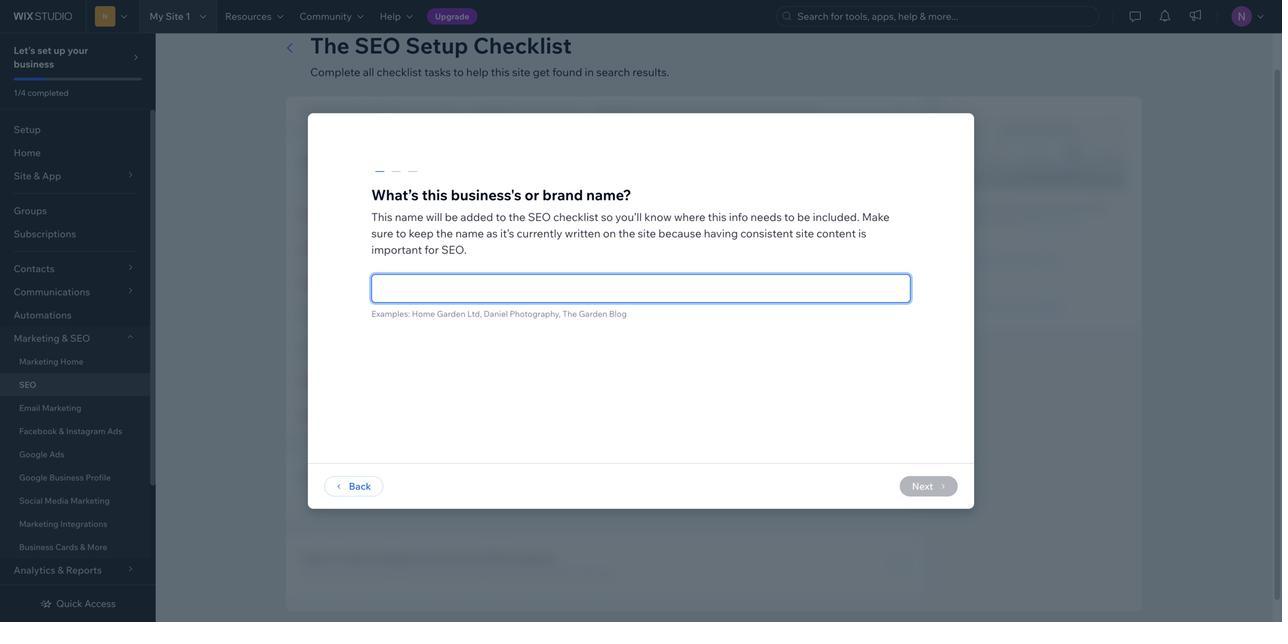 Task type: describe. For each thing, give the bounding box(es) containing it.
help button
[[372, 0, 421, 33]]

1
[[186, 10, 190, 22]]

can inside step 3: keep building on this site's seo progress seo is a work in progress. learn more about what it can do for this site.
[[532, 567, 548, 579]]

back button
[[324, 477, 383, 497]]

important
[[371, 243, 422, 257]]

checklist inside the seo setup checklist complete all checklist tasks to help this site get found in search results.
[[377, 65, 422, 79]]

is inside what's this business's or brand name? this name will be added to the seo checklist so you'll know where this info needs to be included. make sure to keep the name as it's currently written on the site because having consistent site content is important for seo.
[[858, 227, 867, 240]]

to up we'll help you get a head start with the basics of seo so people can find this site online.
[[715, 273, 727, 288]]

name?
[[586, 186, 631, 204]]

google up social
[[19, 473, 48, 483]]

complete inside the seo setup checklist complete all checklist tasks to help this site get found in search results.
[[310, 65, 360, 79]]

basics
[[693, 297, 722, 309]]

google business profile
[[19, 473, 111, 483]]

progress.
[[375, 567, 417, 579]]

0 vertical spatial pages
[[432, 471, 464, 484]]

hire
[[977, 301, 996, 313]]

get
[[340, 155, 359, 169]]

sure
[[371, 227, 393, 240]]

to down 'engines'
[[532, 486, 541, 498]]

expert
[[1033, 301, 1061, 313]]

n button
[[86, 0, 139, 33]]

instagram
[[66, 426, 105, 437]]

the seo setup checklist complete all checklist tasks to help this site get found in search results.
[[310, 31, 669, 79]]

online
[[407, 170, 435, 182]]

marketing for home
[[19, 357, 58, 367]]

google ads link
[[0, 443, 150, 466]]

engines
[[522, 471, 563, 484]]

to right needs at the top right of the page
[[784, 210, 795, 224]]

site inside the seo setup checklist complete all checklist tasks to help this site get found in search results.
[[512, 65, 530, 79]]

business left brand
[[302, 106, 337, 116]]

find inside the step 2: optimize the site pages for search engines complete these tasks to make the site pages easier to find in search results.
[[543, 486, 561, 498]]

seo inside the marketing & seo popup button
[[70, 333, 90, 344]]

let's set up your business
[[14, 44, 88, 70]]

it's
[[500, 227, 514, 240]]

& for seo
[[62, 333, 68, 344]]

step 3: keep building on this site's seo progress heading
[[302, 551, 615, 567]]

consistent
[[741, 227, 793, 240]]

this inside the seo setup checklist complete all checklist tasks to help this site get found in search results.
[[491, 65, 510, 79]]

a inside step 3: keep building on this site's seo progress seo is a work in progress. learn more about what it can do for this site.
[[334, 567, 339, 579]]

0 vertical spatial name
[[395, 210, 423, 224]]

written
[[565, 227, 601, 240]]

seo inside seo link
[[19, 380, 36, 390]]

step 2: optimize the site pages for search engines heading
[[302, 469, 637, 486]]

seo up 'about'
[[483, 552, 506, 566]]

this left online.
[[842, 297, 859, 309]]

more
[[446, 567, 470, 579]]

site left online.
[[861, 297, 877, 309]]

google inside step 1: get the homepage ready for google search help get this site found online by completing these essential tasks.
[[490, 155, 528, 169]]

2 horizontal spatial found
[[752, 273, 787, 288]]

1 : from the left
[[398, 106, 400, 116]]

0 vertical spatial can
[[804, 297, 820, 309]]

home inside "link"
[[14, 147, 41, 159]]

site. inside "see how the seo setup checklist helps this site."
[[1001, 213, 1020, 225]]

to up important
[[396, 227, 406, 240]]

get inside the seo setup checklist complete all checklist tasks to help this site get found in search results.
[[533, 65, 550, 79]]

site left content
[[796, 227, 814, 240]]

the inside the seo setup checklist complete all checklist tasks to help this site get found in search results.
[[310, 31, 350, 59]]

site up the make
[[411, 471, 430, 484]]

email marketing
[[19, 403, 81, 413]]

tasks inside the step 2: optimize the site pages for search engines complete these tasks to make the site pages easier to find in search results.
[[375, 486, 398, 498]]

help inside the seo setup checklist complete all checklist tasks to help this site get found in search results.
[[466, 65, 489, 79]]

0 horizontal spatial or
[[339, 106, 347, 116]]

0 vertical spatial a
[[600, 297, 605, 309]]

marketing integrations link
[[0, 513, 150, 536]]

marketing up "facebook & instagram ads"
[[42, 403, 81, 413]]

help inside step 1: get the homepage ready for google search help get this site found online by completing these essential tasks.
[[302, 170, 323, 182]]

back
[[349, 481, 371, 493]]

the up the it's at the top left
[[509, 210, 526, 224]]

site inside step 1: get the homepage ready for google search help get this site found online by completing these essential tasks.
[[361, 170, 377, 182]]

1 horizontal spatial help
[[542, 297, 561, 309]]

photography,
[[510, 309, 561, 319]]

home for examples: home garden ltd, daniel photography, the garden blog
[[412, 309, 435, 319]]

1 garden from the left
[[437, 309, 465, 319]]

2 be from the left
[[797, 210, 810, 224]]

1 horizontal spatial your
[[609, 273, 636, 288]]

examples:
[[371, 309, 410, 319]]

learn
[[419, 567, 444, 579]]

seo.
[[441, 243, 467, 257]]

home for marketing home
[[60, 357, 84, 367]]

in inside the seo setup checklist complete all checklist tasks to help this site get found in search results.
[[585, 65, 594, 79]]

start
[[632, 297, 653, 309]]

2 horizontal spatial on
[[790, 273, 805, 288]]

resources
[[225, 10, 272, 22]]

social media marketing link
[[0, 490, 150, 513]]

2:
[[329, 471, 338, 484]]

set
[[37, 44, 51, 56]]

quick access
[[56, 598, 116, 610]]

this down by
[[422, 186, 448, 204]]

found for checklist
[[552, 65, 582, 79]]

marketing home link
[[0, 350, 150, 373]]

know
[[644, 210, 672, 224]]

step for step 2: optimize the site pages for search engines
[[302, 471, 327, 484]]

1 name from the left
[[375, 106, 398, 116]]

1 vertical spatial so
[[758, 297, 768, 309]]

step 1: get the homepage ready for google search heading
[[302, 154, 597, 170]]

work
[[341, 567, 363, 579]]

seo learning hub
[[977, 255, 1059, 267]]

2 location from the left
[[547, 106, 580, 116]]

subscriptions
[[14, 228, 76, 240]]

quick
[[56, 598, 82, 610]]

business right 1,
[[729, 106, 763, 116]]

brand
[[543, 186, 583, 204]]

keywords
[[593, 106, 632, 116]]

business right the keywords
[[636, 106, 670, 116]]

quick access button
[[40, 598, 116, 610]]

this inside step 1: get the homepage ready for google search help get this site found online by completing these essential tasks.
[[342, 170, 359, 182]]

google down content
[[808, 273, 851, 288]]

step 1: get the homepage ready for google search help get this site found online by completing these essential tasks.
[[302, 155, 597, 182]]

& for instagram
[[59, 426, 64, 437]]

hire an seo expert link
[[977, 301, 1061, 313]]

because
[[659, 227, 702, 240]]

make
[[862, 210, 890, 224]]

facebook & instagram ads link
[[0, 420, 150, 443]]

the inside step 1: get the homepage ready for google search help get this site found online by completing these essential tasks.
[[362, 155, 379, 169]]

results. inside the step 2: optimize the site pages for search engines complete these tasks to make the site pages easier to find in search results.
[[604, 486, 637, 498]]

community
[[300, 10, 352, 22]]

or inside what's this business's or brand name? this name will be added to the seo checklist so you'll know where this info needs to be included. make sure to keep the name as it's currently written on the site because having consistent site content is important for seo.
[[525, 186, 539, 204]]

1 vertical spatial name
[[455, 227, 484, 240]]

this
[[371, 210, 392, 224]]

search inside step 1: get the homepage ready for google search help get this site found online by completing these essential tasks.
[[531, 155, 567, 169]]

seo right the an
[[1011, 301, 1031, 313]]

step 2: optimize the site pages for search engines complete these tasks to make the site pages easier to find in search results.
[[302, 471, 637, 498]]

as
[[486, 227, 498, 240]]

marketing up the integrations
[[70, 496, 110, 506]]

how
[[976, 201, 995, 213]]

1 horizontal spatial ads
[[107, 426, 122, 437]]

n
[[103, 12, 108, 20]]

an
[[998, 301, 1008, 313]]

2
[[815, 106, 819, 116]]

it
[[524, 567, 530, 579]]

marketing integrations
[[19, 519, 107, 529]]

you
[[564, 297, 580, 309]]

site
[[166, 10, 184, 22]]

seo link
[[0, 373, 150, 397]]

for inside what's this business's or brand name? this name will be added to the seo checklist so you'll know where this info needs to be included. make sure to keep the name as it's currently written on the site because having consistent site content is important for seo.
[[425, 243, 439, 257]]

my
[[150, 10, 164, 22]]

2 garden from the left
[[579, 309, 607, 319]]

2 horizontal spatial search
[[765, 106, 792, 116]]

step for step 3: keep building on this site's seo progress
[[302, 552, 327, 566]]

completed
[[28, 88, 69, 98]]

facebook & instagram ads
[[19, 426, 122, 437]]

google down facebook
[[19, 450, 48, 460]]

seo left work
[[302, 567, 322, 579]]

social media marketing
[[19, 496, 110, 506]]

this up learn in the left of the page
[[432, 552, 452, 566]]

having
[[704, 227, 738, 240]]

business left cards
[[19, 542, 54, 553]]

2 term from the left
[[794, 106, 813, 116]]

upgrade button
[[427, 8, 478, 25]]

setup inside the seo setup checklist complete all checklist tasks to help this site get found in search results.
[[406, 31, 468, 59]]

for inside the step 2: optimize the site pages for search engines complete these tasks to make the site pages easier to find in search results.
[[467, 471, 482, 484]]

what's this business's or brand name? this name will be added to the seo checklist so you'll know where this info needs to be included. make sure to keep the name as it's currently written on the site because having consistent site content is important for seo.
[[371, 186, 890, 257]]

facebook
[[19, 426, 57, 437]]

marketing for integrations
[[19, 519, 58, 529]]



Task type: locate. For each thing, give the bounding box(es) containing it.
1 horizontal spatial find
[[822, 297, 840, 309]]

& left the more
[[80, 542, 85, 553]]

help down "upgrade" button
[[466, 65, 489, 79]]

get down '1:'
[[325, 170, 340, 182]]

will
[[426, 210, 442, 224]]

0 horizontal spatial find
[[543, 486, 561, 498]]

or left brand
[[339, 106, 347, 116]]

with
[[655, 297, 674, 309]]

checklist inside what's this business's or brand name? this name will be added to the seo checklist so you'll know where this info needs to be included. make sure to keep the name as it's currently written on the site because having consistent site content is important for seo.
[[553, 210, 599, 224]]

this up 'location : business location'
[[491, 65, 510, 79]]

seo up all
[[354, 31, 401, 59]]

1 horizontal spatial found
[[552, 65, 582, 79]]

1 vertical spatial your
[[609, 273, 636, 288]]

:
[[398, 106, 400, 116], [507, 106, 509, 116], [632, 106, 634, 116]]

progress
[[509, 552, 555, 566]]

we'll help you get a head start with the basics of seo so people can find this site online.
[[518, 297, 909, 309]]

to left the make
[[401, 486, 410, 498]]

1 vertical spatial help
[[302, 170, 323, 182]]

pages
[[432, 471, 464, 484], [473, 486, 501, 498]]

1 vertical spatial checklist
[[1065, 201, 1106, 213]]

seo up start
[[639, 273, 665, 288]]

start
[[577, 273, 607, 288]]

0 vertical spatial is
[[858, 227, 867, 240]]

currently
[[517, 227, 562, 240]]

complete
[[310, 65, 360, 79], [302, 486, 346, 498]]

2 vertical spatial in
[[365, 567, 373, 579]]

these down optimize
[[348, 486, 373, 498]]

0 vertical spatial site.
[[1001, 213, 1020, 225]]

0 vertical spatial search
[[596, 65, 630, 79]]

& inside facebook & instagram ads link
[[59, 426, 64, 437]]

1 horizontal spatial the
[[563, 309, 577, 319]]

marketing down automations
[[14, 333, 60, 344]]

or
[[339, 106, 347, 116], [525, 186, 539, 204]]

homepage
[[382, 155, 437, 169]]

checklist up 'location : business location'
[[473, 31, 572, 59]]

social
[[19, 496, 43, 506]]

essential
[[530, 170, 569, 182]]

0 vertical spatial these
[[503, 170, 528, 182]]

: for keywords
[[632, 106, 634, 116]]

step inside step 3: keep building on this site's seo progress seo is a work in progress. learn more about what it can do for this site.
[[302, 552, 327, 566]]

watch video
[[1022, 213, 1079, 225]]

media
[[45, 496, 69, 506]]

search up essential at left
[[531, 155, 567, 169]]

ready
[[440, 155, 470, 169]]

& right facebook
[[59, 426, 64, 437]]

complete down 2:
[[302, 486, 346, 498]]

the
[[362, 155, 379, 169], [997, 201, 1012, 213], [509, 210, 526, 224], [436, 227, 453, 240], [619, 227, 635, 240], [676, 297, 691, 309], [391, 471, 408, 484], [438, 486, 453, 498]]

name up keep
[[395, 210, 423, 224]]

0 horizontal spatial a
[[334, 567, 339, 579]]

1 horizontal spatial name
[[455, 227, 484, 240]]

be left included.
[[797, 210, 810, 224]]

search inside the seo setup checklist complete all checklist tasks to help this site get found in search results.
[[596, 65, 630, 79]]

complete inside the step 2: optimize the site pages for search engines complete these tasks to make the site pages easier to find in search results.
[[302, 486, 346, 498]]

email marketing link
[[0, 397, 150, 420]]

the right the make
[[438, 486, 453, 498]]

2 vertical spatial home
[[60, 357, 84, 367]]

0 horizontal spatial garden
[[437, 309, 465, 319]]

1 vertical spatial results.
[[604, 486, 637, 498]]

0 horizontal spatial name
[[375, 106, 398, 116]]

be right will
[[445, 210, 458, 224]]

garden left blog
[[579, 309, 607, 319]]

0 vertical spatial ads
[[107, 426, 122, 437]]

1 horizontal spatial these
[[503, 170, 528, 182]]

0 vertical spatial home
[[14, 147, 41, 159]]

1 vertical spatial can
[[532, 567, 548, 579]]

for left 'engines'
[[467, 471, 482, 484]]

the
[[310, 31, 350, 59], [563, 309, 577, 319]]

see how the seo setup checklist helps this site.
[[957, 201, 1106, 225]]

in down 'engines'
[[563, 486, 571, 498]]

marketing for &
[[14, 333, 60, 344]]

0 vertical spatial results.
[[633, 65, 669, 79]]

1 be from the left
[[445, 210, 458, 224]]

step for step 1: get the homepage ready for google search
[[302, 155, 327, 169]]

found inside the seo setup checklist complete all checklist tasks to help this site get found in search results.
[[552, 65, 582, 79]]

completing
[[450, 170, 501, 182]]

0 horizontal spatial ads
[[49, 450, 64, 460]]

found inside step 1: get the homepage ready for google search help get this site found online by completing these essential tasks.
[[379, 170, 405, 182]]

so inside what's this business's or brand name? this name will be added to the seo checklist so you'll know where this info needs to be included. make sure to keep the name as it's currently written on the site because having consistent site content is important for seo.
[[601, 210, 613, 224]]

business
[[14, 58, 54, 70]]

0 horizontal spatial search
[[531, 155, 567, 169]]

1 horizontal spatial on
[[603, 227, 616, 240]]

business's
[[451, 186, 522, 204]]

get up of at the right top of page
[[730, 273, 750, 288]]

1 horizontal spatial :
[[507, 106, 509, 116]]

2 horizontal spatial setup
[[1036, 201, 1063, 213]]

building
[[371, 552, 414, 566]]

location down the seo setup checklist complete all checklist tasks to help this site get found in search results.
[[473, 106, 507, 116]]

1 vertical spatial these
[[348, 486, 373, 498]]

1:12 button
[[957, 117, 1126, 189]]

is down 3: at the left of page
[[324, 567, 331, 579]]

on inside what's this business's or brand name? this name will be added to the seo checklist so you'll know where this info needs to be included. make sure to keep the name as it's currently written on the site because having consistent site content is important for seo.
[[603, 227, 616, 240]]

step inside the step 2: optimize the site pages for search engines complete these tasks to make the site pages easier to find in search results.
[[302, 471, 327, 484]]

0 vertical spatial setup
[[406, 31, 468, 59]]

step 3: keep building on this site's seo progress seo is a work in progress. learn more about what it can do for this site.
[[302, 552, 615, 579]]

help left you
[[542, 297, 561, 309]]

1 vertical spatial help
[[542, 297, 561, 309]]

marketing
[[14, 333, 60, 344], [19, 357, 58, 367], [42, 403, 81, 413], [70, 496, 110, 506], [19, 519, 58, 529]]

the right optimize
[[391, 471, 408, 484]]

video
[[1052, 213, 1079, 225]]

1 vertical spatial setup
[[14, 124, 41, 136]]

this up having
[[708, 210, 727, 224]]

3 step from the top
[[302, 552, 327, 566]]

on up learn in the left of the page
[[416, 552, 430, 566]]

0 vertical spatial find
[[822, 297, 840, 309]]

email
[[19, 403, 40, 413]]

2 vertical spatial found
[[752, 273, 787, 288]]

1 vertical spatial site.
[[597, 567, 615, 579]]

1 location from the left
[[473, 106, 507, 116]]

for inside step 1: get the homepage ready for google search help get this site found online by completing these essential tasks.
[[472, 155, 487, 169]]

location : business location
[[473, 106, 580, 116]]

0 horizontal spatial be
[[445, 210, 458, 224]]

1 horizontal spatial site.
[[1001, 213, 1020, 225]]

get inside step 1: get the homepage ready for google search help get this site found online by completing these essential tasks.
[[325, 170, 340, 182]]

3 : from the left
[[632, 106, 634, 116]]

1 vertical spatial or
[[525, 186, 539, 204]]

None field
[[378, 275, 904, 302]]

business cards & more link
[[0, 536, 150, 559]]

2 vertical spatial search
[[573, 486, 602, 498]]

0 vertical spatial complete
[[310, 65, 360, 79]]

help
[[466, 65, 489, 79], [542, 297, 561, 309]]

found up 'location : business location'
[[552, 65, 582, 79]]

journey
[[668, 273, 712, 288]]

integrations
[[60, 519, 107, 529]]

home down setup link
[[14, 147, 41, 159]]

1 term from the left
[[700, 106, 720, 116]]

the down community
[[310, 31, 350, 59]]

0 vertical spatial in
[[585, 65, 594, 79]]

for inside step 3: keep building on this site's seo progress seo is a work in progress. learn more about what it can do for this site.
[[564, 567, 577, 579]]

step left '1:'
[[302, 155, 327, 169]]

site. right do
[[597, 567, 615, 579]]

0 vertical spatial step
[[302, 155, 327, 169]]

this down how
[[983, 213, 999, 225]]

1 horizontal spatial location
[[547, 106, 580, 116]]

to down upgrade
[[453, 65, 464, 79]]

seo down automations 'link'
[[70, 333, 90, 344]]

find right people
[[822, 297, 840, 309]]

your inside 'let's set up your business'
[[68, 44, 88, 56]]

google
[[490, 155, 528, 169], [808, 273, 851, 288], [19, 450, 48, 460], [19, 473, 48, 483]]

found up what's
[[379, 170, 405, 182]]

step
[[302, 155, 327, 169], [302, 471, 327, 484], [302, 552, 327, 566]]

1 horizontal spatial be
[[797, 210, 810, 224]]

2 step from the top
[[302, 471, 327, 484]]

home down the marketing & seo popup button
[[60, 357, 84, 367]]

watch
[[1022, 213, 1050, 225]]

the up seo.
[[436, 227, 453, 240]]

seo right of at the right top of page
[[735, 297, 756, 309]]

you'll
[[615, 210, 642, 224]]

optimize
[[341, 471, 389, 484]]

term left 1,
[[700, 106, 720, 116]]

to inside the seo setup checklist complete all checklist tasks to help this site get found in search results.
[[453, 65, 464, 79]]

0 horizontal spatial on
[[416, 552, 430, 566]]

daniel
[[484, 309, 508, 319]]

people
[[770, 297, 802, 309]]

home
[[14, 147, 41, 159], [412, 309, 435, 319], [60, 357, 84, 367]]

can right it
[[532, 567, 548, 579]]

1 vertical spatial &
[[59, 426, 64, 437]]

1 vertical spatial ads
[[49, 450, 64, 460]]

0 vertical spatial the
[[310, 31, 350, 59]]

& inside business cards & more link
[[80, 542, 85, 553]]

let's
[[14, 44, 35, 56]]

found up people
[[752, 273, 787, 288]]

pages left easier
[[473, 486, 501, 498]]

1 horizontal spatial so
[[758, 297, 768, 309]]

setup inside sidebar "element"
[[14, 124, 41, 136]]

1 vertical spatial complete
[[302, 486, 346, 498]]

0 horizontal spatial pages
[[432, 471, 464, 484]]

: for location
[[507, 106, 509, 116]]

2 horizontal spatial home
[[412, 309, 435, 319]]

0 horizontal spatial the
[[310, 31, 350, 59]]

site down know
[[638, 227, 656, 240]]

1 horizontal spatial search
[[672, 106, 698, 116]]

name right brand
[[375, 106, 398, 116]]

pages up the make
[[432, 471, 464, 484]]

the inside "see how the seo setup checklist helps this site."
[[997, 201, 1012, 213]]

0 horizontal spatial setup
[[14, 124, 41, 136]]

setup down "upgrade" button
[[406, 31, 468, 59]]

business up social media marketing
[[49, 473, 84, 483]]

checklist right all
[[377, 65, 422, 79]]

1 horizontal spatial garden
[[579, 309, 607, 319]]

setup
[[406, 31, 468, 59], [14, 124, 41, 136], [1036, 201, 1063, 213]]

so
[[601, 210, 613, 224], [758, 297, 768, 309]]

setup down 1/4
[[14, 124, 41, 136]]

the right get
[[362, 155, 379, 169]]

0 vertical spatial checklist
[[377, 65, 422, 79]]

site up what's
[[361, 170, 377, 182]]

by
[[437, 170, 448, 182]]

so left people
[[758, 297, 768, 309]]

for up completing
[[472, 155, 487, 169]]

0 horizontal spatial site.
[[597, 567, 615, 579]]

Search for tools, apps, help & more... field
[[793, 7, 1094, 26]]

seo inside "see how the seo setup checklist helps this site."
[[1014, 201, 1034, 213]]

2 vertical spatial setup
[[1036, 201, 1063, 213]]

marketing inside popup button
[[14, 333, 60, 344]]

seo up watch
[[1014, 201, 1034, 213]]

step inside step 1: get the homepage ready for google search help get this site found online by completing these essential tasks.
[[302, 155, 327, 169]]

1 vertical spatial pages
[[473, 486, 501, 498]]

1 vertical spatial home
[[412, 309, 435, 319]]

1 horizontal spatial is
[[858, 227, 867, 240]]

term left 2 at the right top of the page
[[794, 106, 813, 116]]

seo up currently
[[528, 210, 551, 224]]

step left 3: at the left of page
[[302, 552, 327, 566]]

1 horizontal spatial in
[[563, 486, 571, 498]]

content
[[817, 227, 856, 240]]

1 vertical spatial the
[[563, 309, 577, 319]]

1 horizontal spatial setup
[[406, 31, 468, 59]]

watch video link
[[1022, 213, 1079, 226]]

results. inside the seo setup checklist complete all checklist tasks to help this site get found in search results.
[[633, 65, 669, 79]]

0 horizontal spatial checklist
[[473, 31, 572, 59]]

1 horizontal spatial can
[[804, 297, 820, 309]]

head
[[607, 297, 629, 309]]

site.
[[1001, 213, 1020, 225], [597, 567, 615, 579]]

get up 'location : business location'
[[533, 65, 550, 79]]

garden
[[437, 309, 465, 319], [579, 309, 607, 319]]

of
[[724, 297, 733, 309]]

this inside "see how the seo setup checklist helps this site."
[[983, 213, 999, 225]]

tasks inside the seo setup checklist complete all checklist tasks to help this site get found in search results.
[[424, 65, 451, 79]]

checklist inside the seo setup checklist complete all checklist tasks to help this site get found in search results.
[[473, 31, 572, 59]]

see
[[957, 201, 974, 213]]

1 horizontal spatial checklist
[[1065, 201, 1106, 213]]

we'll
[[518, 297, 540, 309]]

business up homepage
[[401, 106, 435, 116]]

1/4 completed
[[14, 88, 69, 98]]

0 horizontal spatial can
[[532, 567, 548, 579]]

these inside step 1: get the homepage ready for google search help get this site found online by completing these essential tasks.
[[503, 170, 528, 182]]

your
[[68, 44, 88, 56], [609, 273, 636, 288]]

be
[[445, 210, 458, 224], [797, 210, 810, 224]]

1 vertical spatial find
[[543, 486, 561, 498]]

groups
[[14, 205, 47, 217]]

these inside the step 2: optimize the site pages for search engines complete these tasks to make the site pages easier to find in search results.
[[348, 486, 373, 498]]

0 vertical spatial &
[[62, 333, 68, 344]]

a down 3: at the left of page
[[334, 567, 339, 579]]

seo left learning
[[977, 255, 997, 267]]

name
[[375, 106, 398, 116], [437, 106, 460, 116]]

in inside step 3: keep building on this site's seo progress seo is a work in progress. learn more about what it can do for this site.
[[365, 567, 373, 579]]

this right do
[[579, 567, 595, 579]]

marketing down social
[[19, 519, 58, 529]]

automations link
[[0, 304, 150, 327]]

checklist up video
[[1065, 201, 1106, 213]]

1 vertical spatial tasks
[[375, 486, 398, 498]]

2 : from the left
[[507, 106, 509, 116]]

google ads
[[19, 450, 64, 460]]

subscriptions link
[[0, 223, 150, 246]]

1 horizontal spatial checklist
[[553, 210, 599, 224]]

2 vertical spatial &
[[80, 542, 85, 553]]

home right the examples: on the left of page
[[412, 309, 435, 319]]

found for the
[[379, 170, 405, 182]]

seo up email
[[19, 380, 36, 390]]

helps
[[957, 213, 981, 225]]

name up step 1: get the homepage ready for google search heading
[[437, 106, 460, 116]]

0 horizontal spatial is
[[324, 567, 331, 579]]

site. inside step 3: keep building on this site's seo progress seo is a work in progress. learn more about what it can do for this site.
[[597, 567, 615, 579]]

location
[[473, 106, 507, 116], [547, 106, 580, 116]]

1 vertical spatial a
[[334, 567, 339, 579]]

ads
[[107, 426, 122, 437], [49, 450, 64, 460]]

2 horizontal spatial :
[[632, 106, 634, 116]]

site. left watch
[[1001, 213, 1020, 225]]

sidebar element
[[0, 33, 156, 623]]

in inside the step 2: optimize the site pages for search engines complete these tasks to make the site pages easier to find in search results.
[[563, 486, 571, 498]]

added
[[460, 210, 493, 224]]

2 vertical spatial step
[[302, 552, 327, 566]]

1 vertical spatial on
[[790, 273, 805, 288]]

checklist inside "see how the seo setup checklist helps this site."
[[1065, 201, 1106, 213]]

tasks down optimize
[[375, 486, 398, 498]]

1 step from the top
[[302, 155, 327, 169]]

business down the seo setup checklist complete all checklist tasks to help this site get found in search results.
[[511, 106, 545, 116]]

0 horizontal spatial :
[[398, 106, 400, 116]]

on up people
[[790, 273, 805, 288]]

the right with
[[676, 297, 691, 309]]

0 vertical spatial help
[[380, 10, 401, 22]]

keywords : business search term 1, business search term 2
[[593, 106, 819, 116]]

1 vertical spatial search
[[484, 471, 519, 484]]

more
[[87, 542, 107, 553]]

setup inside "see how the seo setup checklist helps this site."
[[1036, 201, 1063, 213]]

1 horizontal spatial tasks
[[424, 65, 451, 79]]

0 horizontal spatial help
[[466, 65, 489, 79]]

help inside help button
[[380, 10, 401, 22]]

automations
[[14, 309, 72, 321]]

tasks
[[424, 65, 451, 79], [375, 486, 398, 498]]

0 horizontal spatial these
[[348, 486, 373, 498]]

the down the you'll in the top of the page
[[619, 227, 635, 240]]

seo learning hub link
[[977, 255, 1059, 267]]

keep
[[409, 227, 434, 240]]

hire an seo expert
[[977, 301, 1061, 313]]

is inside step 3: keep building on this site's seo progress seo is a work in progress. learn more about what it can do for this site.
[[324, 567, 331, 579]]

blog
[[609, 309, 627, 319]]

these left essential at left
[[503, 170, 528, 182]]

0 horizontal spatial tasks
[[375, 486, 398, 498]]

2 vertical spatial on
[[416, 552, 430, 566]]

site right the make
[[455, 486, 471, 498]]

to
[[453, 65, 464, 79], [496, 210, 506, 224], [784, 210, 795, 224], [396, 227, 406, 240], [715, 273, 727, 288], [401, 486, 410, 498], [532, 486, 541, 498]]

this
[[491, 65, 510, 79], [342, 170, 359, 182], [422, 186, 448, 204], [708, 210, 727, 224], [983, 213, 999, 225], [842, 297, 859, 309], [432, 552, 452, 566], [579, 567, 595, 579]]

your up head
[[609, 273, 636, 288]]

google up completing
[[490, 155, 528, 169]]

0 vertical spatial on
[[603, 227, 616, 240]]

make
[[412, 486, 436, 498]]

to up the it's at the top left
[[496, 210, 506, 224]]

1/4
[[14, 88, 26, 98]]

& inside the marketing & seo popup button
[[62, 333, 68, 344]]

brand
[[349, 106, 373, 116]]

seo inside what's this business's or brand name? this name will be added to the seo checklist so you'll know where this info needs to be included. make sure to keep the name as it's currently written on the site because having consistent site content is important for seo.
[[528, 210, 551, 224]]

marketing home
[[19, 357, 84, 367]]

a left head
[[600, 297, 605, 309]]

0 horizontal spatial name
[[395, 210, 423, 224]]

all
[[363, 65, 374, 79]]

seo inside the seo setup checklist complete all checklist tasks to help this site get found in search results.
[[354, 31, 401, 59]]

ads up google business profile
[[49, 450, 64, 460]]

on inside step 3: keep building on this site's seo progress seo is a work in progress. learn more about what it can do for this site.
[[416, 552, 430, 566]]

1 vertical spatial is
[[324, 567, 331, 579]]

marketing & seo button
[[0, 327, 150, 350]]

name down added
[[455, 227, 484, 240]]

name
[[395, 210, 423, 224], [455, 227, 484, 240]]

2 name from the left
[[437, 106, 460, 116]]

get right you
[[582, 297, 597, 309]]

can right people
[[804, 297, 820, 309]]

1 vertical spatial checklist
[[553, 210, 599, 224]]

is
[[858, 227, 867, 240], [324, 567, 331, 579]]



Task type: vqa. For each thing, say whether or not it's contained in the screenshot.
The Add
no



